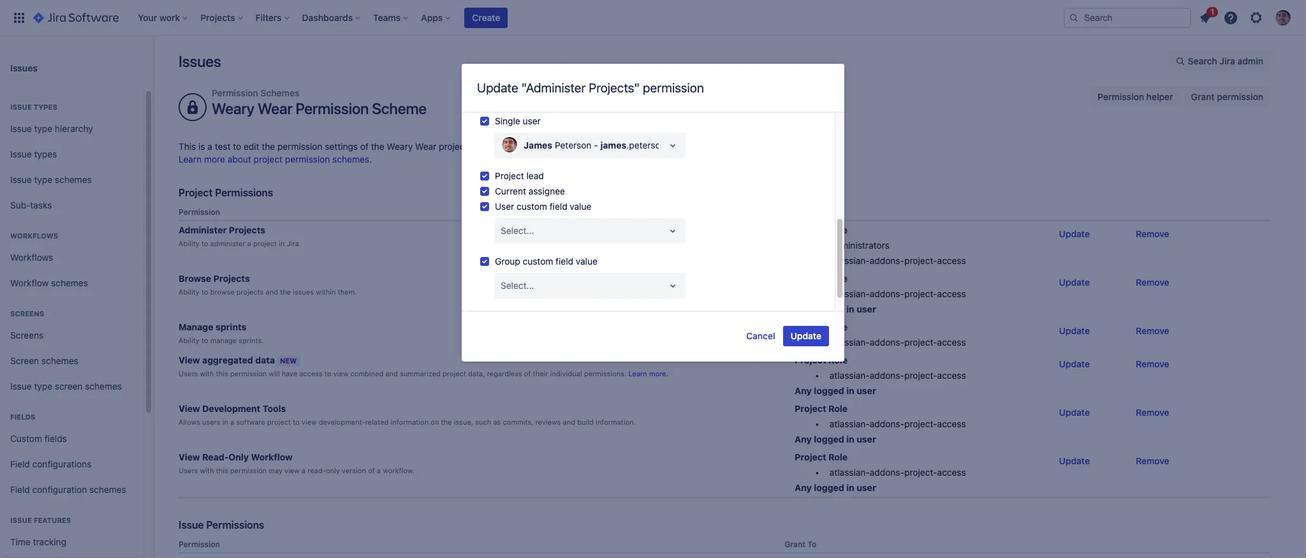 Task type: vqa. For each thing, say whether or not it's contained in the screenshot.
Search at the top
yes



Task type: locate. For each thing, give the bounding box(es) containing it.
0 vertical spatial learn
[[179, 154, 202, 165]]

issue types group
[[5, 89, 138, 222]]

6 project- from the top
[[904, 467, 937, 478]]

1 vertical spatial wear
[[415, 141, 436, 152]]

workflow up may at the bottom left
[[251, 452, 293, 462]]

2 workflows from the top
[[10, 252, 53, 263]]

any for projects
[[795, 304, 812, 315]]

0 horizontal spatial view
[[285, 466, 300, 475]]

workflows inside workflows link
[[10, 252, 53, 263]]

users for aggregated
[[179, 369, 198, 378]]

0 vertical spatial wear
[[258, 99, 292, 117]]

3 addons- from the top
[[870, 337, 904, 348]]

permission inside view aggregated data new users with this permission will have access to view combined and summarized project data, regardless of their individual permissions. learn more.
[[230, 369, 267, 378]]

select... down group
[[501, 280, 534, 291]]

6 role from the top
[[829, 452, 848, 462]]

fields group
[[5, 399, 138, 506]]

6 atlassian- from the top
[[830, 467, 870, 478]]

open image for user custom field value
[[665, 223, 681, 238]]

features
[[34, 516, 71, 524]]

search jira admin image
[[1175, 56, 1185, 66]]

as
[[493, 418, 501, 426]]

learn left more.
[[629, 369, 647, 378]]

issue for issue features
[[10, 516, 32, 524]]

jira
[[1220, 55, 1235, 66]]

in for browse projects
[[847, 304, 855, 315]]

1 any from the top
[[795, 304, 812, 315]]

permission up settings
[[296, 99, 369, 117]]

update button for view read-only workflow
[[1051, 451, 1098, 471]]

view down manage
[[179, 355, 200, 366]]

6 remove from the top
[[1136, 455, 1170, 466]]

1 vertical spatial users
[[179, 466, 198, 475]]

2 this from the top
[[216, 466, 228, 475]]

1 vertical spatial value
[[576, 255, 598, 266]]

5 atlassian- from the top
[[830, 418, 870, 429]]

permissions
[[215, 187, 273, 198], [206, 519, 264, 531]]

4 logged from the top
[[814, 482, 844, 493]]

to up view read-only workflow users with this permission may view a read-only version of a workflow.
[[293, 418, 300, 426]]

view right may at the bottom left
[[285, 466, 300, 475]]

2 open image from the top
[[665, 223, 681, 238]]

user for only
[[857, 482, 876, 493]]

of right version
[[368, 466, 375, 475]]

aggregated
[[202, 355, 253, 366]]

2 vertical spatial view
[[285, 466, 300, 475]]

grant inside button
[[1191, 91, 1215, 102]]

view inside view read-only workflow users with this permission may view a read-only version of a workflow.
[[179, 452, 200, 462]]

field right group
[[556, 255, 573, 266]]

remove for manage sprints
[[1136, 325, 1170, 336]]

field
[[10, 458, 30, 469], [10, 484, 30, 495]]

0 horizontal spatial grant
[[785, 540, 806, 549]]

view inside view development tools allows users in a software project to view development-related information on the issue, such as commits, reviews and build information.
[[302, 418, 317, 426]]

0 horizontal spatial wear
[[258, 99, 292, 117]]

0 vertical spatial and
[[266, 288, 278, 296]]

learn inside view aggregated data new users with this permission will have access to view combined and summarized project data, regardless of their individual permissions. learn more.
[[629, 369, 647, 378]]

view inside view aggregated data new users with this permission will have access to view combined and summarized project data, regardless of their individual permissions. learn more.
[[333, 369, 349, 378]]

and
[[266, 288, 278, 296], [385, 369, 398, 378], [563, 418, 575, 426]]

weary down scheme
[[387, 141, 413, 152]]

weary up the test
[[212, 99, 255, 117]]

view inside view read-only workflow users with this permission may view a read-only version of a workflow.
[[285, 466, 300, 475]]

2 type from the top
[[34, 174, 52, 185]]

with for aggregated
[[200, 369, 214, 378]]

jira software image
[[33, 10, 119, 25], [33, 10, 119, 25]]

projects inside browse projects ability to browse projects and the issues within them.
[[213, 273, 250, 284]]

a
[[208, 141, 212, 152], [247, 239, 251, 248], [230, 418, 234, 426], [302, 466, 306, 475], [377, 466, 381, 475]]

permission inside dialog
[[643, 80, 704, 95]]

1 vertical spatial field
[[10, 484, 30, 495]]

learn
[[179, 154, 202, 165], [629, 369, 647, 378]]

grant left the to
[[785, 540, 806, 549]]

with inside view read-only workflow users with this permission may view a read-only version of a workflow.
[[200, 466, 214, 475]]

projects up 'browse'
[[213, 273, 250, 284]]

type for hierarchy
[[34, 123, 52, 134]]

2 screens from the top
[[10, 329, 44, 340]]

cancel button
[[739, 326, 783, 346]]

update for browse projects
[[1059, 277, 1090, 288]]

addons- for view development tools
[[870, 418, 904, 429]]

custom down assignee
[[517, 201, 547, 211]]

screens
[[10, 309, 44, 318], [10, 329, 44, 340]]

view up allows
[[179, 403, 200, 414]]

learn inside this is a test to edit the permission settings of the weary wear project learn more about project permission schemes.
[[179, 154, 202, 165]]

type left screen
[[34, 380, 52, 391]]

the inside browse projects ability to browse projects and the issues within them.
[[280, 288, 291, 296]]

issue inside screens group
[[10, 380, 32, 391]]

0 vertical spatial grant
[[1191, 91, 1215, 102]]

project-
[[904, 255, 937, 266], [904, 288, 937, 299], [904, 337, 937, 348], [904, 370, 937, 381], [904, 418, 937, 429], [904, 467, 937, 478]]

1 with from the top
[[200, 369, 214, 378]]

remove for browse projects
[[1136, 277, 1170, 288]]

project- inside project role administrators atlassian-addons-project-access
[[904, 255, 937, 266]]

1 horizontal spatial and
[[385, 369, 398, 378]]

in for view aggregated data
[[847, 385, 855, 396]]

1 addons- from the top
[[870, 255, 904, 266]]

view left development-
[[302, 418, 317, 426]]

with down read-
[[200, 466, 214, 475]]

tracking
[[33, 536, 66, 547]]

0 vertical spatial view
[[179, 355, 200, 366]]

view left combined
[[333, 369, 349, 378]]

remove button for view aggregated data
[[1128, 354, 1177, 374]]

issue features
[[10, 516, 71, 524]]

learn more about project permission schemes. link
[[179, 154, 372, 165]]

sprints
[[216, 322, 246, 332]]

of inside this is a test to edit the permission settings of the weary wear project learn more about project permission schemes.
[[360, 141, 369, 152]]

1 horizontal spatial wear
[[415, 141, 436, 152]]

1 vertical spatial weary
[[387, 141, 413, 152]]

1 horizontal spatial learn
[[629, 369, 647, 378]]

permission down admin
[[1217, 91, 1263, 102]]

0 vertical spatial screens
[[10, 309, 44, 318]]

access inside project role atlassian-addons-project-access
[[937, 337, 966, 348]]

screens group
[[5, 296, 138, 403]]

fields
[[10, 413, 35, 421]]

issues up admin permission schemes image
[[179, 52, 221, 70]]

1 vertical spatial screens
[[10, 329, 44, 340]]

1 vertical spatial grant
[[785, 540, 806, 549]]

update button
[[1051, 224, 1098, 244], [1051, 272, 1098, 293], [1051, 321, 1098, 341], [783, 326, 829, 346], [1051, 354, 1098, 374], [1051, 403, 1098, 423], [1051, 451, 1098, 471]]

field for group custom field value
[[556, 255, 573, 266]]

1 remove button from the top
[[1128, 224, 1177, 244]]

custom right group
[[523, 255, 553, 266]]

projects up administer
[[229, 225, 265, 235]]

1 vertical spatial with
[[200, 466, 214, 475]]

grant
[[1191, 91, 1215, 102], [785, 540, 806, 549]]

0 vertical spatial select...
[[501, 225, 534, 236]]

workflows link
[[5, 245, 138, 270]]

1 horizontal spatial grant
[[1191, 91, 1215, 102]]

0 horizontal spatial weary
[[212, 99, 255, 117]]

5 addons- from the top
[[870, 418, 904, 429]]

0 vertical spatial ability
[[179, 239, 200, 248]]

2 users from the top
[[179, 466, 198, 475]]

workflows up workflow schemes
[[10, 252, 53, 263]]

this is a test to edit the permission settings of the weary wear project learn more about project permission schemes.
[[179, 141, 468, 165]]

3 project role atlassian-addons-project-access any logged in user from the top
[[795, 403, 966, 445]]

2 vertical spatial view
[[179, 452, 200, 462]]

view inside view development tools allows users in a software project to view development-related information on the issue, such as commits, reviews and build information.
[[179, 403, 200, 414]]

2 vertical spatial type
[[34, 380, 52, 391]]

open image
[[665, 138, 681, 153], [665, 223, 681, 238]]

and right the projects
[[266, 288, 278, 296]]

permission down data
[[230, 369, 267, 378]]

logged
[[814, 304, 844, 315], [814, 385, 844, 396], [814, 434, 844, 445], [814, 482, 844, 493]]

1 vertical spatial field
[[556, 255, 573, 266]]

open image right james
[[665, 138, 681, 153]]

4 role from the top
[[829, 355, 848, 366]]

atlassian- for view read-only workflow
[[830, 467, 870, 478]]

screens down workflow schemes
[[10, 309, 44, 318]]

1 users from the top
[[179, 369, 198, 378]]

3 remove from the top
[[1136, 325, 1170, 336]]

issue inside group
[[10, 516, 32, 524]]

role
[[829, 225, 848, 235], [829, 273, 848, 284], [829, 322, 848, 332], [829, 355, 848, 366], [829, 403, 848, 414], [829, 452, 848, 462]]

create button
[[465, 7, 508, 28]]

0 vertical spatial type
[[34, 123, 52, 134]]

of up the schemes.
[[360, 141, 369, 152]]

1 vertical spatial this
[[216, 466, 228, 475]]

issue features group
[[5, 503, 138, 558]]

0 vertical spatial with
[[200, 369, 214, 378]]

open image
[[665, 278, 681, 293]]

4 any from the top
[[795, 482, 812, 493]]

view for development
[[179, 403, 200, 414]]

1 project role atlassian-addons-project-access any logged in user from the top
[[795, 273, 966, 315]]

.peterson1902@gmail.com
[[627, 139, 736, 150]]

to right have
[[325, 369, 331, 378]]

4 addons- from the top
[[870, 370, 904, 381]]

1 vertical spatial and
[[385, 369, 398, 378]]

issues up issue types
[[10, 62, 38, 73]]

4 atlassian- from the top
[[830, 370, 870, 381]]

access
[[937, 255, 966, 266], [937, 288, 966, 299], [937, 337, 966, 348], [299, 369, 323, 378], [937, 370, 966, 381], [937, 418, 966, 429], [937, 467, 966, 478]]

select... for group
[[501, 280, 534, 291]]

0 vertical spatial users
[[179, 369, 198, 378]]

and inside view development tools allows users in a software project to view development-related information on the issue, such as commits, reviews and build information.
[[563, 418, 575, 426]]

-
[[594, 139, 598, 150]]

browse
[[210, 288, 234, 296]]

3 remove button from the top
[[1128, 321, 1177, 341]]

any for read-
[[795, 482, 812, 493]]

administer
[[179, 225, 227, 235]]

issue permissions
[[179, 519, 264, 531]]

schemes down issue types link
[[55, 174, 92, 185]]

this inside view read-only workflow users with this permission may view a read-only version of a workflow.
[[216, 466, 228, 475]]

3 project- from the top
[[904, 337, 937, 348]]

1 atlassian- from the top
[[830, 255, 870, 266]]

select... down user
[[501, 225, 534, 236]]

0 vertical spatial of
[[360, 141, 369, 152]]

3 any from the top
[[795, 434, 812, 445]]

primary element
[[8, 0, 1064, 35]]

project role administrators atlassian-addons-project-access
[[795, 225, 966, 266]]

2 addons- from the top
[[870, 288, 904, 299]]

3 type from the top
[[34, 380, 52, 391]]

permission inside view read-only workflow users with this permission may view a read-only version of a workflow.
[[230, 466, 267, 475]]

atlassian- inside project role administrators atlassian-addons-project-access
[[830, 255, 870, 266]]

issue for issue types
[[10, 103, 32, 111]]

project
[[439, 141, 468, 152], [254, 154, 283, 165], [253, 239, 277, 248], [443, 369, 466, 378], [267, 418, 291, 426]]

4 remove from the top
[[1136, 359, 1170, 369]]

and inside browse projects ability to browse projects and the issues within them.
[[266, 288, 278, 296]]

1 vertical spatial type
[[34, 174, 52, 185]]

0 horizontal spatial and
[[266, 288, 278, 296]]

1 role from the top
[[829, 225, 848, 235]]

1 vertical spatial workflow
[[251, 452, 293, 462]]

permission
[[643, 80, 704, 95], [1217, 91, 1263, 102], [277, 141, 322, 152], [285, 154, 330, 165], [230, 369, 267, 378], [230, 466, 267, 475]]

4 project role atlassian-addons-project-access any logged in user from the top
[[795, 452, 966, 493]]

a left workflow.
[[377, 466, 381, 475]]

2 select... from the top
[[501, 280, 534, 291]]

ability
[[179, 239, 200, 248], [179, 288, 200, 296], [179, 336, 200, 344]]

ability down administer
[[179, 239, 200, 248]]

schemes down the field configurations link
[[89, 484, 126, 495]]

role for view aggregated data
[[829, 355, 848, 366]]

1 screens from the top
[[10, 309, 44, 318]]

sub-tasks
[[10, 199, 52, 210]]

permission up .peterson1902@gmail.com
[[643, 80, 704, 95]]

this down aggregated
[[216, 369, 228, 378]]

admin permission schemes image
[[180, 94, 205, 120]]

a left the read-
[[302, 466, 306, 475]]

5 role from the top
[[829, 403, 848, 414]]

update button for view development tools
[[1051, 403, 1098, 423]]

0 vertical spatial weary
[[212, 99, 255, 117]]

0 horizontal spatial workflow
[[10, 277, 49, 288]]

is
[[198, 141, 205, 152]]

remove button for administer projects
[[1128, 224, 1177, 244]]

1 remove from the top
[[1136, 228, 1170, 239]]

1 vertical spatial workflows
[[10, 252, 53, 263]]

1 type from the top
[[34, 123, 52, 134]]

scheme
[[372, 99, 427, 117]]

workflow down workflows link
[[10, 277, 49, 288]]

grant permission button
[[1184, 87, 1271, 107]]

2 vertical spatial and
[[563, 418, 575, 426]]

update
[[477, 80, 518, 95], [1059, 228, 1090, 239], [1059, 277, 1090, 288], [1059, 325, 1090, 336], [791, 330, 821, 341], [1059, 359, 1090, 369], [1059, 407, 1090, 418], [1059, 455, 1090, 466]]

field down assignee
[[550, 201, 567, 211]]

addons- for browse projects
[[870, 288, 904, 299]]

view left read-
[[179, 452, 200, 462]]

field down 'custom'
[[10, 458, 30, 469]]

permission schemes weary wear permission scheme
[[212, 87, 427, 117]]

project- inside project role atlassian-addons-project-access
[[904, 337, 937, 348]]

wear
[[258, 99, 292, 117], [415, 141, 436, 152]]

james
[[524, 139, 552, 150]]

field up issue features
[[10, 484, 30, 495]]

ability for browse projects
[[179, 288, 200, 296]]

5 project- from the top
[[904, 418, 937, 429]]

issue types link
[[5, 142, 138, 167]]

0 vertical spatial value
[[570, 201, 592, 211]]

2 atlassian- from the top
[[830, 288, 870, 299]]

2 any from the top
[[795, 385, 812, 396]]

schemes
[[55, 174, 92, 185], [51, 277, 88, 288], [41, 355, 78, 366], [85, 380, 122, 391], [89, 484, 126, 495]]

update "administer projects" permission dialog
[[462, 0, 844, 362]]

type inside screens group
[[34, 380, 52, 391]]

to up the about
[[233, 141, 241, 152]]

view
[[179, 355, 200, 366], [179, 403, 200, 414], [179, 452, 200, 462]]

projects inside "administer projects ability to administer a project in jira."
[[229, 225, 265, 235]]

with inside view aggregated data new users with this permission will have access to view combined and summarized project data, regardless of their individual permissions. learn more.
[[200, 369, 214, 378]]

view for aggregated
[[179, 355, 200, 366]]

with for read-
[[200, 466, 214, 475]]

project
[[495, 170, 524, 181], [179, 187, 213, 198], [795, 225, 826, 235], [795, 273, 826, 284], [795, 322, 826, 332], [795, 355, 826, 366], [795, 403, 826, 414], [795, 452, 826, 462]]

role for view development tools
[[829, 403, 848, 414]]

custom for user
[[517, 201, 547, 211]]

screen schemes
[[10, 355, 78, 366]]

5 remove from the top
[[1136, 407, 1170, 418]]

0 vertical spatial projects
[[229, 225, 265, 235]]

1 horizontal spatial issues
[[179, 52, 221, 70]]

3 view from the top
[[179, 452, 200, 462]]

wear down schemes
[[258, 99, 292, 117]]

and left "build"
[[563, 418, 575, 426]]

type down types at the left of the page
[[34, 123, 52, 134]]

ability down browse at the left of the page
[[179, 288, 200, 296]]

permission
[[212, 87, 258, 98], [1098, 91, 1144, 102], [296, 99, 369, 117], [179, 207, 220, 217], [179, 540, 220, 549]]

in for view read-only workflow
[[847, 482, 855, 493]]

edit
[[244, 141, 259, 152]]

2 vertical spatial ability
[[179, 336, 200, 344]]

1 this from the top
[[216, 369, 228, 378]]

1 vertical spatial custom
[[523, 255, 553, 266]]

read-
[[202, 452, 229, 462]]

0 vertical spatial field
[[10, 458, 30, 469]]

2 remove button from the top
[[1128, 272, 1177, 293]]

users for read-
[[179, 466, 198, 475]]

a inside "administer projects ability to administer a project in jira."
[[247, 239, 251, 248]]

about
[[228, 154, 251, 165]]

0 vertical spatial workflows
[[10, 232, 58, 240]]

and right combined
[[385, 369, 398, 378]]

the right on at the bottom left of page
[[441, 418, 452, 426]]

wear down scheme
[[415, 141, 436, 152]]

0 vertical spatial custom
[[517, 201, 547, 211]]

user custom field value
[[495, 201, 592, 211]]

2 vertical spatial of
[[368, 466, 375, 475]]

1 logged from the top
[[814, 304, 844, 315]]

to inside "manage sprints ability to manage sprints."
[[202, 336, 208, 344]]

to down manage
[[202, 336, 208, 344]]

logged for projects
[[814, 304, 844, 315]]

helper
[[1147, 91, 1173, 102]]

1 open image from the top
[[665, 138, 681, 153]]

project- for browse projects
[[904, 288, 937, 299]]

remove button for manage sprints
[[1128, 321, 1177, 341]]

1 vertical spatial of
[[524, 369, 531, 378]]

project inside view aggregated data new users with this permission will have access to view combined and summarized project data, regardless of their individual permissions. learn more.
[[443, 369, 466, 378]]

2 view from the top
[[179, 403, 200, 414]]

5 remove button from the top
[[1128, 403, 1177, 423]]

permission up administer
[[179, 207, 220, 217]]

ability inside browse projects ability to browse projects and the issues within them.
[[179, 288, 200, 296]]

4 project- from the top
[[904, 370, 937, 381]]

2 horizontal spatial and
[[563, 418, 575, 426]]

to inside browse projects ability to browse projects and the issues within them.
[[202, 288, 208, 296]]

1 vertical spatial permissions
[[206, 519, 264, 531]]

permission down only
[[230, 466, 267, 475]]

1 vertical spatial ability
[[179, 288, 200, 296]]

project inside project role administrators atlassian-addons-project-access
[[795, 225, 826, 235]]

2 ability from the top
[[179, 288, 200, 296]]

users down allows
[[179, 466, 198, 475]]

project inside "administer projects ability to administer a project in jira."
[[253, 239, 277, 248]]

1 vertical spatial learn
[[629, 369, 647, 378]]

6 addons- from the top
[[870, 467, 904, 478]]

custom
[[517, 201, 547, 211], [523, 255, 553, 266]]

None text field
[[501, 224, 503, 237]]

in inside "administer projects ability to administer a project in jira."
[[279, 239, 285, 248]]

users down manage
[[179, 369, 198, 378]]

1 select... from the top
[[501, 225, 534, 236]]

3 role from the top
[[829, 322, 848, 332]]

workflows for workflows group
[[10, 232, 58, 240]]

information
[[391, 418, 429, 426]]

field for field configuration schemes
[[10, 484, 30, 495]]

project inside view development tools allows users in a software project to view development-related information on the issue, such as commits, reviews and build information.
[[267, 418, 291, 426]]

2 field from the top
[[10, 484, 30, 495]]

with down aggregated
[[200, 369, 214, 378]]

a right administer
[[247, 239, 251, 248]]

value for user custom field value
[[570, 201, 592, 211]]

2 project- from the top
[[904, 288, 937, 299]]

ability down manage
[[179, 336, 200, 344]]

users inside view aggregated data new users with this permission will have access to view combined and summarized project data, regardless of their individual permissions. learn more.
[[179, 369, 198, 378]]

4 remove button from the top
[[1128, 354, 1177, 374]]

open image up open image
[[665, 223, 681, 238]]

1 vertical spatial open image
[[665, 223, 681, 238]]

remove for view aggregated data
[[1136, 359, 1170, 369]]

cancel
[[746, 330, 775, 341]]

this inside view aggregated data new users with this permission will have access to view combined and summarized project data, regardless of their individual permissions. learn more.
[[216, 369, 228, 378]]

projects for browse projects
[[213, 273, 250, 284]]

ability for manage sprints
[[179, 336, 200, 344]]

on
[[431, 418, 439, 426]]

0 vertical spatial view
[[333, 369, 349, 378]]

in
[[279, 239, 285, 248], [847, 304, 855, 315], [847, 385, 855, 396], [222, 418, 228, 426], [847, 434, 855, 445], [847, 482, 855, 493]]

permissions for project permissions
[[215, 187, 273, 198]]

type
[[34, 123, 52, 134], [34, 174, 52, 185], [34, 380, 52, 391]]

0 vertical spatial workflow
[[10, 277, 49, 288]]

users
[[202, 418, 220, 426]]

1 ability from the top
[[179, 239, 200, 248]]

with
[[200, 369, 214, 378], [200, 466, 214, 475]]

2 remove from the top
[[1136, 277, 1170, 288]]

0 vertical spatial field
[[550, 201, 567, 211]]

role inside project role administrators atlassian-addons-project-access
[[829, 225, 848, 235]]

1 field from the top
[[10, 458, 30, 469]]

ability inside "administer projects ability to administer a project in jira."
[[179, 239, 200, 248]]

0 vertical spatial open image
[[665, 138, 681, 153]]

their
[[533, 369, 548, 378]]

0 vertical spatial this
[[216, 369, 228, 378]]

access inside view aggregated data new users with this permission will have access to view combined and summarized project data, regardless of their individual permissions. learn more.
[[299, 369, 323, 378]]

issue types
[[10, 103, 57, 111]]

schemes right screen
[[85, 380, 122, 391]]

remove button for view development tools
[[1128, 403, 1177, 423]]

this down read-
[[216, 466, 228, 475]]

of left their on the bottom of the page
[[524, 369, 531, 378]]

1 vertical spatial view
[[302, 418, 317, 426]]

the left issues
[[280, 288, 291, 296]]

role inside project role atlassian-addons-project-access
[[829, 322, 848, 332]]

permission up the learn more about project permission schemes. link
[[277, 141, 322, 152]]

workflows down sub-tasks
[[10, 232, 58, 240]]

ability inside "manage sprints ability to manage sprints."
[[179, 336, 200, 344]]

schemes
[[261, 87, 299, 98]]

grant down search
[[1191, 91, 1215, 102]]

learn down this
[[179, 154, 202, 165]]

users inside view read-only workflow users with this permission may view a read-only version of a workflow.
[[179, 466, 198, 475]]

to down browse at the left of the page
[[202, 288, 208, 296]]

issue for issue type screen schemes
[[10, 380, 32, 391]]

1 horizontal spatial workflow
[[251, 452, 293, 462]]

1 project- from the top
[[904, 255, 937, 266]]

workflow
[[10, 277, 49, 288], [251, 452, 293, 462]]

view inside view aggregated data new users with this permission will have access to view combined and summarized project data, regardless of their individual permissions. learn more.
[[179, 355, 200, 366]]

addons- inside project role administrators atlassian-addons-project-access
[[870, 255, 904, 266]]

3 ability from the top
[[179, 336, 200, 344]]

1 vertical spatial select...
[[501, 280, 534, 291]]

6 remove button from the top
[[1128, 451, 1177, 471]]

1 vertical spatial projects
[[213, 273, 250, 284]]

2 role from the top
[[829, 273, 848, 284]]

atlassian- for view aggregated data
[[830, 370, 870, 381]]

search image
[[1069, 12, 1079, 23]]

3 atlassian- from the top
[[830, 337, 870, 348]]

project inside project lead current assignee
[[495, 170, 524, 181]]

1 horizontal spatial weary
[[387, 141, 413, 152]]

value
[[570, 201, 592, 211], [576, 255, 598, 266]]

project role atlassian-addons-project-access any logged in user for projects
[[795, 273, 966, 315]]

type up tasks
[[34, 174, 52, 185]]

0 horizontal spatial learn
[[179, 154, 202, 165]]

None text field
[[501, 279, 503, 292]]

workflow inside view read-only workflow users with this permission may view a read-only version of a workflow.
[[251, 452, 293, 462]]

select... for user
[[501, 225, 534, 236]]

permission down issue permissions
[[179, 540, 220, 549]]

3 logged from the top
[[814, 434, 844, 445]]

a down development on the bottom
[[230, 418, 234, 426]]

view development tools allows users in a software project to view development-related information on the issue, such as commits, reviews and build information.
[[179, 403, 636, 426]]

to down administer
[[202, 239, 208, 248]]

1 vertical spatial view
[[179, 403, 200, 414]]

schemes down workflows link
[[51, 277, 88, 288]]

issue type screen schemes link
[[5, 374, 138, 399]]

types
[[34, 148, 57, 159]]

1 workflows from the top
[[10, 232, 58, 240]]

permission left helper
[[1098, 91, 1144, 102]]

1 view from the top
[[179, 355, 200, 366]]

project- for view read-only workflow
[[904, 467, 937, 478]]

schemes inside 'fields' group
[[89, 484, 126, 495]]

screens up screen
[[10, 329, 44, 340]]

2 horizontal spatial view
[[333, 369, 349, 378]]

2 with from the top
[[200, 466, 214, 475]]

a right is
[[208, 141, 212, 152]]

0 vertical spatial permissions
[[215, 187, 273, 198]]

1 horizontal spatial view
[[302, 418, 317, 426]]



Task type: describe. For each thing, give the bounding box(es) containing it.
regardless
[[487, 369, 522, 378]]

role for browse projects
[[829, 273, 848, 284]]

remove for view development tools
[[1136, 407, 1170, 418]]

update button for browse projects
[[1051, 272, 1098, 293]]

more.
[[649, 369, 668, 378]]

commits,
[[503, 418, 534, 426]]

permission right admin permission schemes image
[[212, 87, 258, 98]]

role for view read-only workflow
[[829, 452, 848, 462]]

hierarchy
[[55, 123, 93, 134]]

field configuration schemes
[[10, 484, 126, 495]]

screen
[[10, 355, 39, 366]]

issue for issue types
[[10, 148, 32, 159]]

schemes inside workflows group
[[51, 277, 88, 288]]

atlassian- for view development tools
[[830, 418, 870, 429]]

ability for administer projects
[[179, 239, 200, 248]]

will
[[269, 369, 280, 378]]

atlassian- inside project role atlassian-addons-project-access
[[830, 337, 870, 348]]

2 logged from the top
[[814, 385, 844, 396]]

update "administer projects" permission
[[477, 80, 704, 95]]

this for aggregated
[[216, 369, 228, 378]]

to inside this is a test to edit the permission settings of the weary wear project learn more about project permission schemes.
[[233, 141, 241, 152]]

sub-tasks link
[[5, 193, 138, 218]]

to inside view aggregated data new users with this permission will have access to view combined and summarized project data, regardless of their individual permissions. learn more.
[[325, 369, 331, 378]]

value for group custom field value
[[576, 255, 598, 266]]

only
[[229, 452, 249, 462]]

sub-
[[10, 199, 30, 210]]

the up the schemes.
[[371, 141, 384, 152]]

remove button for browse projects
[[1128, 272, 1177, 293]]

open image for single user
[[665, 138, 681, 153]]

wear inside permission schemes weary wear permission scheme
[[258, 99, 292, 117]]

screens for screens link
[[10, 329, 44, 340]]

issue types
[[10, 148, 57, 159]]

access inside project role administrators atlassian-addons-project-access
[[937, 255, 966, 266]]

addons- for view read-only workflow
[[870, 467, 904, 478]]

test
[[215, 141, 231, 152]]

this for read-
[[216, 466, 228, 475]]

user for tools
[[857, 434, 876, 445]]

search
[[1188, 55, 1217, 66]]

field for user custom field value
[[550, 201, 567, 211]]

update button for view aggregated data
[[1051, 354, 1098, 374]]

settings
[[325, 141, 358, 152]]

grant for grant to
[[785, 540, 806, 549]]

permission helper
[[1098, 91, 1173, 102]]

permission down settings
[[285, 154, 330, 165]]

current
[[495, 185, 526, 196]]

weary inside permission schemes weary wear permission scheme
[[212, 99, 255, 117]]

data
[[255, 355, 275, 366]]

update for view read-only workflow
[[1059, 455, 1090, 466]]

remove for view read-only workflow
[[1136, 455, 1170, 466]]

view aggregated data new users with this permission will have access to view combined and summarized project data, regardless of their individual permissions. learn more.
[[179, 355, 668, 378]]

issue type hierarchy link
[[5, 116, 138, 142]]

update for administer projects
[[1059, 228, 1090, 239]]

to inside view development tools allows users in a software project to view development-related information on the issue, such as commits, reviews and build information.
[[293, 418, 300, 426]]

update for view aggregated data
[[1059, 359, 1090, 369]]

project role atlassian-addons-project-access any logged in user for read-
[[795, 452, 966, 493]]

projects
[[236, 288, 264, 296]]

field configuration schemes link
[[5, 477, 138, 503]]

any for development
[[795, 434, 812, 445]]

such
[[475, 418, 491, 426]]

issue type screen schemes
[[10, 380, 122, 391]]

view read-only workflow users with this permission may view a read-only version of a workflow.
[[179, 452, 414, 475]]

configuration
[[32, 484, 87, 495]]

1
[[1211, 7, 1214, 16]]

of inside view read-only workflow users with this permission may view a read-only version of a workflow.
[[368, 466, 375, 475]]

time tracking
[[10, 536, 66, 547]]

configurations
[[32, 458, 91, 469]]

custom for group
[[523, 255, 553, 266]]

issue type hierarchy
[[10, 123, 93, 134]]

time
[[10, 536, 30, 547]]

workflow inside group
[[10, 277, 49, 288]]

project- for view aggregated data
[[904, 370, 937, 381]]

update for view development tools
[[1059, 407, 1090, 418]]

permission inside button
[[1217, 91, 1263, 102]]

within
[[316, 288, 336, 296]]

screens for screens group
[[10, 309, 44, 318]]

version
[[342, 466, 366, 475]]

single user
[[495, 115, 541, 126]]

custom fields link
[[5, 426, 138, 452]]

logged for read-
[[814, 482, 844, 493]]

software
[[236, 418, 265, 426]]

tasks
[[30, 199, 52, 210]]

create
[[472, 12, 500, 23]]

james
[[600, 139, 627, 150]]

0 horizontal spatial issues
[[10, 62, 38, 73]]

user for ability
[[857, 304, 876, 315]]

development-
[[319, 418, 365, 426]]

administrators
[[830, 240, 890, 251]]

and inside view aggregated data new users with this permission will have access to view combined and summarized project data, regardless of their individual permissions. learn more.
[[385, 369, 398, 378]]

this
[[179, 141, 196, 152]]

2 project role atlassian-addons-project-access any logged in user from the top
[[795, 355, 966, 396]]

none text field inside update "administer projects" permission dialog
[[501, 224, 503, 237]]

admin
[[1238, 55, 1263, 66]]

project role atlassian-addons-project-access any logged in user for development
[[795, 403, 966, 445]]

screens link
[[5, 323, 138, 348]]

projects"
[[589, 80, 640, 95]]

single
[[495, 115, 520, 126]]

issue for issue permissions
[[179, 519, 204, 531]]

issue,
[[454, 418, 473, 426]]

schemes up "issue type screen schemes"
[[41, 355, 78, 366]]

to
[[808, 540, 817, 549]]

update button for administer projects
[[1051, 224, 1098, 244]]

project lead current assignee
[[495, 170, 565, 196]]

grant permission
[[1191, 91, 1263, 102]]

information.
[[596, 418, 636, 426]]

type for screen
[[34, 380, 52, 391]]

addons- inside project role atlassian-addons-project-access
[[870, 337, 904, 348]]

jira.
[[287, 239, 301, 248]]

browse projects ability to browse projects and the issues within them.
[[179, 273, 357, 296]]

administer
[[210, 239, 245, 248]]

workflows for workflows link
[[10, 252, 53, 263]]

of inside view aggregated data new users with this permission will have access to view combined and summarized project data, regardless of their individual permissions. learn more.
[[524, 369, 531, 378]]

permissions for issue permissions
[[206, 519, 264, 531]]

remove for administer projects
[[1136, 228, 1170, 239]]

field for field configurations
[[10, 458, 30, 469]]

grant for grant permission
[[1191, 91, 1215, 102]]

create banner
[[0, 0, 1306, 36]]

none text field inside update "administer projects" permission dialog
[[501, 279, 503, 292]]

fields
[[44, 433, 67, 444]]

schemes.
[[332, 154, 372, 165]]

workflows group
[[5, 218, 138, 300]]

update for manage sprints
[[1059, 325, 1090, 336]]

workflow.
[[383, 466, 414, 475]]

james peterson - james .peterson1902@gmail.com
[[524, 139, 736, 150]]

logged for development
[[814, 434, 844, 445]]

related
[[365, 418, 389, 426]]

wear inside this is a test to edit the permission settings of the weary wear project learn more about project permission schemes.
[[415, 141, 436, 152]]

group
[[495, 255, 520, 266]]

remove button for view read-only workflow
[[1128, 451, 1177, 471]]

user
[[495, 201, 514, 211]]

to inside "administer projects ability to administer a project in jira."
[[202, 239, 208, 248]]

manage
[[210, 336, 237, 344]]

in inside view development tools allows users in a software project to view development-related information on the issue, such as commits, reviews and build information.
[[222, 418, 228, 426]]

Search field
[[1064, 7, 1191, 28]]

a inside this is a test to edit the permission settings of the weary wear project learn more about project permission schemes.
[[208, 141, 212, 152]]

sprints.
[[239, 336, 264, 344]]

data,
[[468, 369, 485, 378]]

update button for manage sprints
[[1051, 321, 1098, 341]]

more
[[204, 154, 225, 165]]

weary inside this is a test to edit the permission settings of the weary wear project learn more about project permission schemes.
[[387, 141, 413, 152]]

project- for view development tools
[[904, 418, 937, 429]]

atlassian- for browse projects
[[830, 288, 870, 299]]

view for read-
[[179, 452, 200, 462]]

custom
[[10, 433, 42, 444]]

issues
[[293, 288, 314, 296]]

search jira admin
[[1188, 55, 1263, 66]]

project role atlassian-addons-project-access
[[795, 322, 966, 348]]

may
[[269, 466, 283, 475]]

tools
[[263, 403, 286, 414]]

in for view development tools
[[847, 434, 855, 445]]

the up the learn more about project permission schemes. link
[[262, 141, 275, 152]]

type for schemes
[[34, 174, 52, 185]]

the inside view development tools allows users in a software project to view development-related information on the issue, such as commits, reviews and build information.
[[441, 418, 452, 426]]

user inside update "administer projects" permission dialog
[[523, 115, 541, 126]]

field configurations
[[10, 458, 91, 469]]

new
[[280, 357, 297, 365]]

types
[[34, 103, 57, 111]]

project inside project role atlassian-addons-project-access
[[795, 322, 826, 332]]

have
[[282, 369, 297, 378]]

permission inside button
[[1098, 91, 1144, 102]]

time tracking link
[[5, 529, 138, 555]]

allows
[[179, 418, 200, 426]]

individual
[[550, 369, 582, 378]]

role for administer projects
[[829, 225, 848, 235]]

field configurations link
[[5, 452, 138, 477]]

schemes inside issue types 'group'
[[55, 174, 92, 185]]

a inside view development tools allows users in a software project to view development-related information on the issue, such as commits, reviews and build information.
[[230, 418, 234, 426]]

issue for issue type hierarchy
[[10, 123, 32, 134]]

issue for issue type schemes
[[10, 174, 32, 185]]

group custom field value
[[495, 255, 598, 266]]

addons- for view aggregated data
[[870, 370, 904, 381]]

workflow schemes
[[10, 277, 88, 288]]

projects for administer projects
[[229, 225, 265, 235]]



